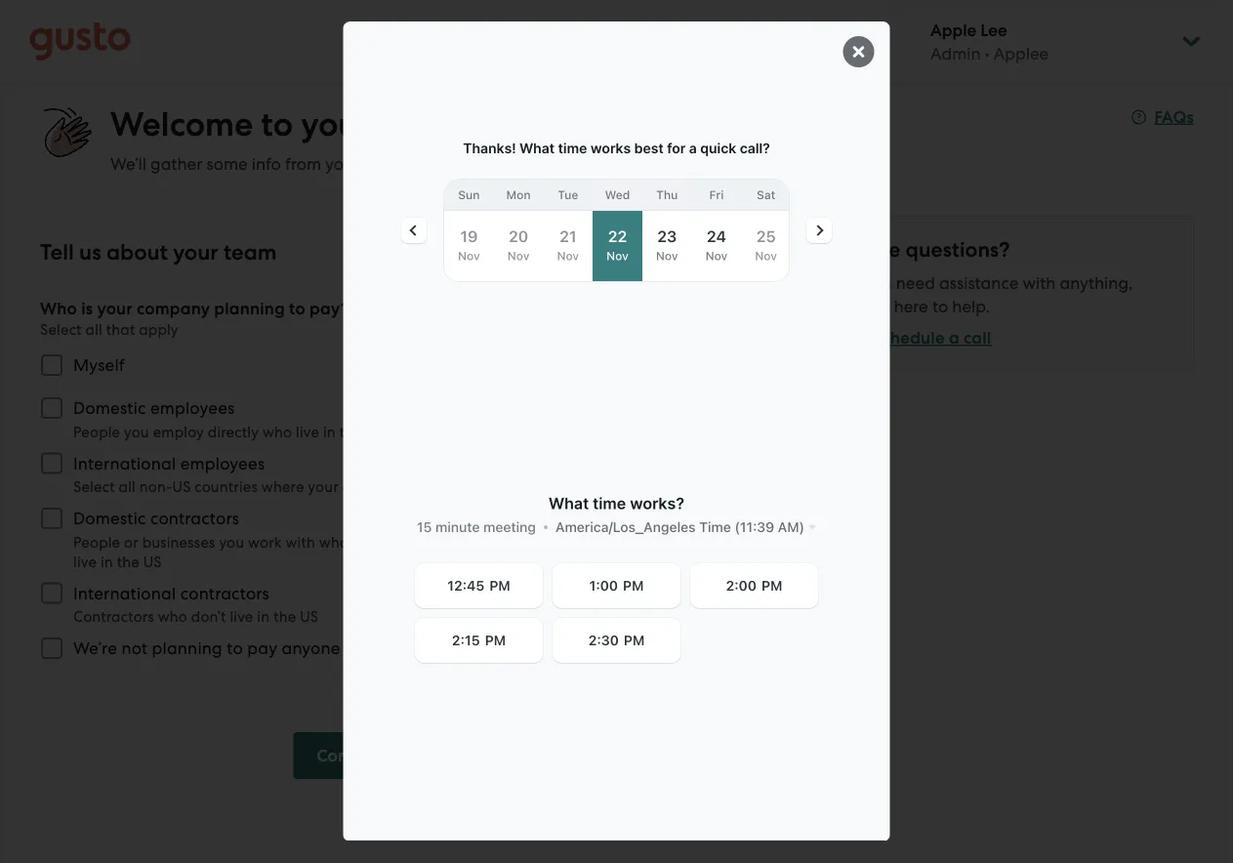 Task type: describe. For each thing, give the bounding box(es) containing it.
your left setup
[[458, 154, 492, 174]]

continue
[[317, 746, 388, 766]]

assistance
[[940, 273, 1019, 293]]

setup
[[496, 154, 539, 174]]

the inside people or businesses you work with who are under contract for a specific project, who live in the us
[[117, 553, 140, 570]]

for inside people or businesses you work with who are under contract for a specific project, who live in the us
[[485, 534, 505, 551]]

continue button
[[293, 733, 412, 779]]

with inside if you need assistance with anything, we're here to help.
[[1023, 273, 1056, 293]]

we're
[[850, 297, 890, 316]]

0 horizontal spatial for
[[345, 639, 367, 658]]

your inside who is your company planning to pay? select all that apply
[[97, 298, 133, 318]]

anyone
[[282, 639, 341, 658]]

us inside people or businesses you work with who are under contract for a specific project, who live in the us
[[143, 553, 162, 570]]

welcome to your gusto account we'll gather some info from you to customize your setup experience.
[[110, 105, 631, 174]]

months
[[448, 639, 507, 658]]

international for international contractors
[[73, 584, 176, 603]]

customize
[[378, 154, 454, 174]]

live inside people or businesses you work with who are under contract for a specific project, who live in the us
[[73, 553, 97, 570]]

people or businesses you work with who are under contract for a specific project, who live in the us
[[73, 534, 663, 570]]

if you need assistance with anything, we're here to help.
[[850, 273, 1133, 316]]

International contractors checkbox
[[30, 572, 73, 615]]

anything,
[[1060, 273, 1133, 293]]

pay?
[[310, 298, 350, 318]]

domestic employees
[[73, 399, 235, 418]]

gather
[[151, 154, 202, 174]]

us
[[79, 239, 101, 265]]

contractors for international contractors
[[180, 584, 270, 603]]

have questions?
[[850, 238, 1010, 262]]

company
[[137, 298, 210, 318]]

1 vertical spatial planning
[[152, 639, 223, 658]]

employ
[[153, 423, 204, 441]]

select inside who is your company planning to pay? select all that apply
[[40, 321, 82, 338]]

non-
[[139, 479, 172, 496]]

faqs button
[[1131, 105, 1195, 129]]

don't
[[191, 609, 226, 626]]

international contractors
[[73, 584, 270, 603]]

schedule a call button
[[850, 327, 992, 350]]

schedule
[[873, 328, 945, 348]]

a inside button
[[949, 328, 960, 348]]

project,
[[577, 534, 630, 551]]

international employees
[[73, 454, 265, 473]]

are inside people or businesses you work with who are under contract for a specific project, who live in the us
[[353, 534, 376, 551]]

contract
[[424, 534, 482, 551]]

account
[[478, 105, 601, 145]]

from
[[285, 154, 321, 174]]

questions?
[[906, 238, 1010, 262]]

if
[[850, 273, 860, 293]]

schedule a call
[[873, 328, 992, 348]]

myself
[[73, 356, 125, 375]]

contractors for domestic contractors
[[150, 509, 239, 528]]

employees for international employees
[[180, 454, 265, 473]]

under
[[379, 534, 420, 551]]

to inside if you need assistance with anything, we're here to help.
[[933, 297, 949, 316]]

your left team
[[173, 239, 218, 265]]

2 horizontal spatial the
[[340, 423, 362, 441]]

at
[[371, 639, 388, 658]]

welcome
[[110, 105, 253, 145]]

directly
[[208, 423, 259, 441]]



Task type: locate. For each thing, give the bounding box(es) containing it.
1 horizontal spatial a
[[949, 328, 960, 348]]

we'll
[[110, 154, 146, 174]]

contractors who don't live in the us
[[73, 609, 318, 626]]

International employees checkbox
[[30, 442, 73, 485]]

1 vertical spatial international
[[73, 584, 176, 603]]

We're not planning to pay anyone for at least 3 months checkbox
[[30, 627, 73, 670]]

with inside people or businesses you work with who are under contract for a specific project, who live in the us
[[286, 534, 315, 551]]

contractors
[[73, 609, 154, 626]]

1 vertical spatial select
[[73, 479, 115, 496]]

who down international contractors
[[158, 609, 187, 626]]

all down is
[[86, 321, 102, 338]]

to right here
[[933, 297, 949, 316]]

who is your company planning to pay? select all that apply
[[40, 298, 350, 338]]

2 vertical spatial the
[[274, 609, 296, 626]]

in
[[323, 423, 336, 441], [101, 553, 113, 570], [257, 609, 270, 626]]

people
[[73, 423, 120, 441], [73, 534, 120, 551]]

all left non-
[[119, 479, 136, 496]]

the up select all non-us countries where your employees are located
[[340, 423, 362, 441]]

who
[[263, 423, 292, 441], [319, 534, 349, 551], [633, 534, 663, 551], [158, 609, 187, 626]]

your right where
[[308, 479, 339, 496]]

you inside people or businesses you work with who are under contract for a specific project, who live in the us
[[219, 534, 244, 551]]

1 horizontal spatial for
[[485, 534, 505, 551]]

account menu element
[[905, 0, 1204, 83]]

here
[[894, 297, 929, 316]]

to left the pay
[[227, 639, 243, 658]]

employees up the employ
[[150, 399, 235, 418]]

international for international employees
[[73, 454, 176, 473]]

the down or at the left of page
[[117, 553, 140, 570]]

1 vertical spatial with
[[286, 534, 315, 551]]

are left under
[[353, 534, 376, 551]]

call
[[964, 328, 992, 348]]

located
[[447, 479, 500, 496]]

1 vertical spatial for
[[345, 639, 367, 658]]

Domestic employees checkbox
[[30, 387, 73, 430]]

you right from
[[325, 154, 354, 174]]

domestic down myself
[[73, 399, 146, 418]]

businesses
[[142, 534, 215, 551]]

2 horizontal spatial in
[[323, 423, 336, 441]]

to left customize
[[358, 154, 373, 174]]

have
[[850, 238, 901, 262]]

0 horizontal spatial the
[[117, 553, 140, 570]]

2 vertical spatial live
[[230, 609, 253, 626]]

people for domestic contractors
[[73, 534, 120, 551]]

1 horizontal spatial the
[[274, 609, 296, 626]]

that
[[106, 321, 135, 338]]

with left the "anything,"
[[1023, 273, 1056, 293]]

all inside who is your company planning to pay? select all that apply
[[86, 321, 102, 338]]

1 vertical spatial domestic
[[73, 509, 146, 528]]

0 vertical spatial a
[[949, 328, 960, 348]]

Myself checkbox
[[30, 344, 73, 387]]

live right don't
[[230, 609, 253, 626]]

planning down contractors who don't live in the us
[[152, 639, 223, 658]]

domestic for domestic employees
[[73, 399, 146, 418]]

1 horizontal spatial all
[[119, 479, 136, 496]]

you
[[325, 154, 354, 174], [864, 273, 892, 293], [124, 423, 149, 441], [219, 534, 244, 551]]

people for domestic employees
[[73, 423, 120, 441]]

domestic contractors
[[73, 509, 239, 528]]

1 vertical spatial live
[[73, 553, 97, 570]]

to
[[261, 105, 293, 145], [358, 154, 373, 174], [933, 297, 949, 316], [289, 298, 306, 318], [227, 639, 243, 658]]

are left located
[[420, 479, 443, 496]]

for
[[485, 534, 505, 551], [345, 639, 367, 658]]

live
[[296, 423, 320, 441], [73, 553, 97, 570], [230, 609, 253, 626]]

1 international from the top
[[73, 454, 176, 473]]

1 vertical spatial in
[[101, 553, 113, 570]]

team
[[224, 239, 277, 265]]

tell
[[40, 239, 74, 265]]

1 vertical spatial contractors
[[180, 584, 270, 603]]

you left work
[[219, 534, 244, 551]]

in up select all non-us countries where your employees are located
[[323, 423, 336, 441]]

in inside people or businesses you work with who are under contract for a specific project, who live in the us
[[101, 553, 113, 570]]

we're not planning to pay anyone for at least 3 months
[[73, 639, 507, 658]]

need
[[896, 273, 936, 293]]

people you employ directly who live in the us
[[73, 423, 385, 441]]

specific
[[521, 534, 573, 551]]

planning down team
[[214, 298, 285, 318]]

for right contract
[[485, 534, 505, 551]]

select up domestic contractors checkbox
[[73, 479, 115, 496]]

people up "international employees" option
[[73, 423, 120, 441]]

0 vertical spatial live
[[296, 423, 320, 441]]

your
[[301, 105, 370, 145], [458, 154, 492, 174], [173, 239, 218, 265], [97, 298, 133, 318], [308, 479, 339, 496]]

planning
[[214, 298, 285, 318], [152, 639, 223, 658]]

international up non-
[[73, 454, 176, 473]]

contractors up don't
[[180, 584, 270, 603]]

your up from
[[301, 105, 370, 145]]

a inside people or businesses you work with who are under contract for a specific project, who live in the us
[[508, 534, 518, 551]]

select all non-us countries where your employees are located
[[73, 479, 500, 496]]

we're
[[73, 639, 117, 658]]

0 vertical spatial for
[[485, 534, 505, 551]]

help.
[[953, 297, 991, 316]]

0 vertical spatial people
[[73, 423, 120, 441]]

2 people from the top
[[73, 534, 120, 551]]

contractors up businesses
[[150, 509, 239, 528]]

0 horizontal spatial are
[[353, 534, 376, 551]]

employees for domestic employees
[[150, 399, 235, 418]]

domestic for domestic contractors
[[73, 509, 146, 528]]

0 horizontal spatial live
[[73, 553, 97, 570]]

faqs
[[1155, 107, 1195, 127]]

international
[[73, 454, 176, 473], [73, 584, 176, 603]]

0 vertical spatial with
[[1023, 273, 1056, 293]]

0 vertical spatial domestic
[[73, 399, 146, 418]]

you inside welcome to your gusto account we'll gather some info from you to customize your setup experience.
[[325, 154, 354, 174]]

home image
[[29, 22, 131, 61]]

1 vertical spatial a
[[508, 534, 518, 551]]

domestic up or at the left of page
[[73, 509, 146, 528]]

1 horizontal spatial live
[[230, 609, 253, 626]]

who
[[40, 298, 77, 318]]

your up that
[[97, 298, 133, 318]]

employees up under
[[342, 479, 417, 496]]

0 vertical spatial all
[[86, 321, 102, 338]]

work
[[248, 534, 282, 551]]

a
[[949, 328, 960, 348], [508, 534, 518, 551]]

you inside if you need assistance with anything, we're here to help.
[[864, 273, 892, 293]]

about
[[106, 239, 168, 265]]

1 vertical spatial the
[[117, 553, 140, 570]]

contractors
[[150, 509, 239, 528], [180, 584, 270, 603]]

to up the info
[[261, 105, 293, 145]]

who right directly
[[263, 423, 292, 441]]

0 vertical spatial employees
[[150, 399, 235, 418]]

1 domestic from the top
[[73, 399, 146, 418]]

Domestic contractors checkbox
[[30, 497, 73, 540]]

with
[[1023, 273, 1056, 293], [286, 534, 315, 551]]

3
[[434, 639, 444, 658]]

planning inside who is your company planning to pay? select all that apply
[[214, 298, 285, 318]]

0 vertical spatial in
[[323, 423, 336, 441]]

1 horizontal spatial with
[[1023, 273, 1056, 293]]

0 horizontal spatial a
[[508, 534, 518, 551]]

2 vertical spatial employees
[[342, 479, 417, 496]]

experience.
[[543, 154, 631, 174]]

2 horizontal spatial live
[[296, 423, 320, 441]]

employees
[[150, 399, 235, 418], [180, 454, 265, 473], [342, 479, 417, 496]]

2 domestic from the top
[[73, 509, 146, 528]]

who left under
[[319, 534, 349, 551]]

1 horizontal spatial are
[[420, 479, 443, 496]]

a left call
[[949, 328, 960, 348]]

to inside who is your company planning to pay? select all that apply
[[289, 298, 306, 318]]

the
[[340, 423, 362, 441], [117, 553, 140, 570], [274, 609, 296, 626]]

0 vertical spatial select
[[40, 321, 82, 338]]

live up select all non-us countries where your employees are located
[[296, 423, 320, 441]]

1 vertical spatial employees
[[180, 454, 265, 473]]

pay
[[247, 639, 277, 658]]

countries
[[195, 479, 258, 496]]

or
[[124, 534, 139, 551]]

who right project,
[[633, 534, 663, 551]]

with right work
[[286, 534, 315, 551]]

0 vertical spatial the
[[340, 423, 362, 441]]

employees up the countries
[[180, 454, 265, 473]]

is
[[81, 298, 93, 318]]

info
[[252, 154, 281, 174]]

0 horizontal spatial in
[[101, 553, 113, 570]]

tell us about your team
[[40, 239, 277, 265]]

the up the 'we're not planning to pay anyone for at least 3 months' at the bottom left
[[274, 609, 296, 626]]

us
[[366, 423, 385, 441], [172, 479, 191, 496], [143, 553, 162, 570], [300, 609, 318, 626]]

0 vertical spatial planning
[[214, 298, 285, 318]]

are
[[420, 479, 443, 496], [353, 534, 376, 551]]

select down who
[[40, 321, 82, 338]]

you down domestic employees at top
[[124, 423, 149, 441]]

not
[[121, 639, 148, 658]]

select
[[40, 321, 82, 338], [73, 479, 115, 496]]

apply
[[139, 321, 178, 338]]

0 vertical spatial international
[[73, 454, 176, 473]]

where
[[262, 479, 304, 496]]

people inside people or businesses you work with who are under contract for a specific project, who live in the us
[[73, 534, 120, 551]]

0 vertical spatial contractors
[[150, 509, 239, 528]]

you right if
[[864, 273, 892, 293]]

1 vertical spatial people
[[73, 534, 120, 551]]

0 horizontal spatial with
[[286, 534, 315, 551]]

1 vertical spatial are
[[353, 534, 376, 551]]

a left specific
[[508, 534, 518, 551]]

1 people from the top
[[73, 423, 120, 441]]

people left or at the left of page
[[73, 534, 120, 551]]

2 international from the top
[[73, 584, 176, 603]]

in up the pay
[[257, 609, 270, 626]]

international up contractors
[[73, 584, 176, 603]]

1 vertical spatial all
[[119, 479, 136, 496]]

domestic
[[73, 399, 146, 418], [73, 509, 146, 528]]

2 vertical spatial in
[[257, 609, 270, 626]]

gusto
[[378, 105, 470, 145]]

0 vertical spatial are
[[420, 479, 443, 496]]

all
[[86, 321, 102, 338], [119, 479, 136, 496]]

live up international contractors 'option'
[[73, 553, 97, 570]]

least
[[392, 639, 430, 658]]

to left pay?
[[289, 298, 306, 318]]

1 horizontal spatial in
[[257, 609, 270, 626]]

in up contractors
[[101, 553, 113, 570]]

some
[[207, 154, 248, 174]]

0 horizontal spatial all
[[86, 321, 102, 338]]

for left at
[[345, 639, 367, 658]]



Task type: vqa. For each thing, say whether or not it's contained in the screenshot.


